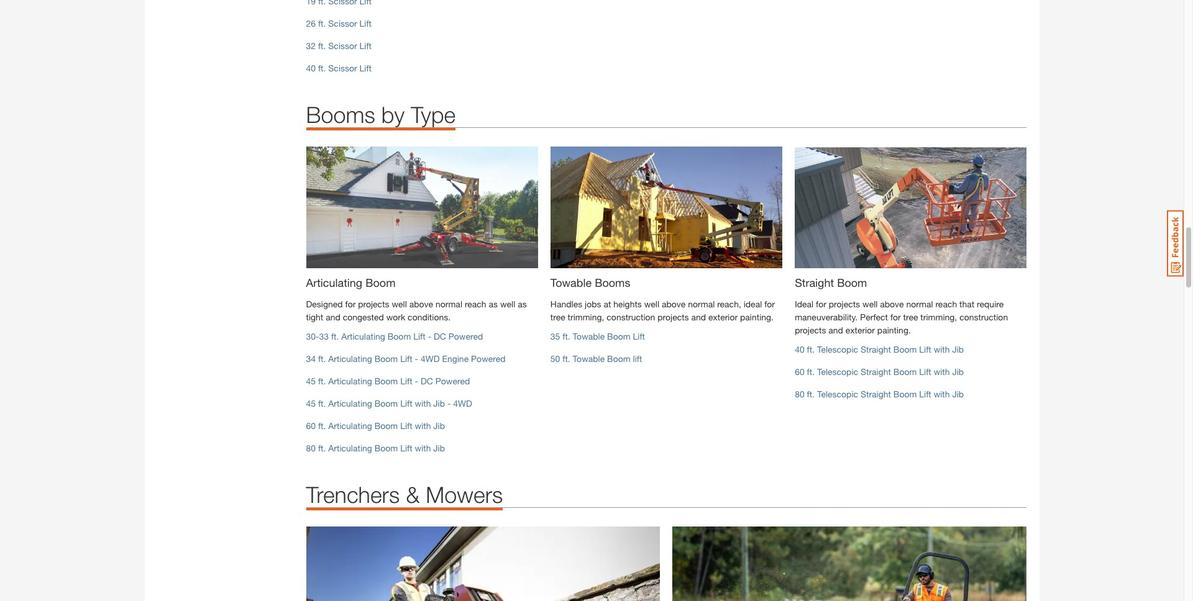 Task type: locate. For each thing, give the bounding box(es) containing it.
articulating down "33" at the bottom of the page
[[328, 354, 372, 364]]

0 horizontal spatial construction
[[607, 312, 655, 323]]

2 telescopic from the top
[[817, 367, 858, 377]]

0 vertical spatial 45
[[306, 376, 316, 387]]

2 45 from the top
[[306, 399, 316, 409]]

telescopic down maneuverability.
[[817, 345, 858, 355]]

for right perfect
[[891, 312, 901, 323]]

2 vertical spatial powered
[[435, 376, 470, 387]]

40 ft. scissor lift link
[[306, 63, 372, 73]]

articulating up 45 ft. articulating boom lift with jib - 4wd
[[328, 376, 372, 387]]

0 horizontal spatial normal
[[436, 299, 462, 310]]

0 vertical spatial painting.
[[740, 312, 774, 323]]

above
[[409, 299, 433, 310], [662, 299, 686, 310], [880, 299, 904, 310]]

2 normal from the left
[[688, 299, 715, 310]]

80 ft. articulating boom lift with jib link
[[306, 443, 445, 454]]

1 horizontal spatial 40
[[795, 345, 805, 355]]

1 horizontal spatial construction
[[960, 312, 1008, 323]]

feedback link image
[[1167, 210, 1184, 277]]

45 ft. articulating boom lift - dc powered
[[306, 376, 470, 387]]

and
[[326, 312, 340, 323], [691, 312, 706, 323], [829, 325, 843, 336]]

30-33 ft. articulating boom lift - dc powered link
[[306, 331, 483, 342]]

3 telescopic from the top
[[817, 389, 858, 400]]

4wd
[[421, 354, 440, 364], [453, 399, 472, 409]]

boom down 60 ft. articulating boom lift with jib
[[375, 443, 398, 454]]

for inside handles jobs at heights well above normal reach, ideal for tree trimming, construction projects and exterior painting.
[[765, 299, 775, 310]]

tree down handles
[[551, 312, 565, 323]]

1 horizontal spatial trimming,
[[921, 312, 957, 323]]

0 vertical spatial scissor
[[328, 18, 357, 29]]

reach inside designed for projects well above normal reach as well as tight and congested work conditions.
[[465, 299, 486, 310]]

80
[[795, 389, 805, 400], [306, 443, 316, 454]]

2 trimming, from the left
[[921, 312, 957, 323]]

1 horizontal spatial dc
[[434, 331, 446, 342]]

2 horizontal spatial and
[[829, 325, 843, 336]]

0 horizontal spatial dc
[[421, 376, 433, 387]]

towable booms image
[[551, 147, 783, 269]]

35
[[551, 331, 560, 342]]

articulating boom image
[[306, 147, 538, 269]]

40 ft. scissor lift
[[306, 63, 372, 73]]

normal inside designed for projects well above normal reach as well as tight and congested work conditions.
[[436, 299, 462, 310]]

0 horizontal spatial reach
[[465, 299, 486, 310]]

1 vertical spatial towable
[[573, 331, 605, 342]]

scissor down 32 ft. scissor lift link
[[328, 63, 357, 73]]

1 horizontal spatial tree
[[903, 312, 918, 323]]

ft. for 32 ft. scissor lift
[[318, 40, 326, 51]]

2 scissor from the top
[[328, 40, 357, 51]]

1 vertical spatial powered
[[471, 354, 506, 364]]

2 vertical spatial scissor
[[328, 63, 357, 73]]

26
[[306, 18, 316, 29]]

dc down 34 ft. articulating boom lift - 4wd engine powered
[[421, 376, 433, 387]]

0 vertical spatial exterior
[[708, 312, 738, 323]]

1 horizontal spatial and
[[691, 312, 706, 323]]

work
[[386, 312, 405, 323]]

ft.
[[318, 18, 326, 29], [318, 40, 326, 51], [318, 63, 326, 73], [331, 331, 339, 342], [563, 331, 570, 342], [807, 345, 815, 355], [318, 354, 326, 364], [563, 354, 570, 364], [807, 367, 815, 377], [318, 376, 326, 387], [807, 389, 815, 400], [318, 399, 326, 409], [318, 421, 326, 432], [318, 443, 326, 454]]

mowers
[[426, 482, 503, 509]]

60 for 60 ft. articulating boom lift with jib
[[306, 421, 316, 432]]

1 horizontal spatial as
[[518, 299, 527, 310]]

well right heights
[[644, 299, 659, 310]]

straight
[[795, 276, 834, 290], [861, 345, 891, 355], [861, 367, 891, 377], [861, 389, 891, 400]]

projects inside handles jobs at heights well above normal reach, ideal for tree trimming, construction projects and exterior painting.
[[658, 312, 689, 323]]

painting.
[[740, 312, 774, 323], [877, 325, 911, 336]]

scissor up 32 ft. scissor lift link
[[328, 18, 357, 29]]

1 telescopic from the top
[[817, 345, 858, 355]]

well up perfect
[[863, 299, 878, 310]]

0 horizontal spatial exterior
[[708, 312, 738, 323]]

1 normal from the left
[[436, 299, 462, 310]]

ft. for 40 ft. scissor lift
[[318, 63, 326, 73]]

1 45 from the top
[[306, 376, 316, 387]]

scissor up 40 ft. scissor lift link
[[328, 40, 357, 51]]

above inside designed for projects well above normal reach as well as tight and congested work conditions.
[[409, 299, 433, 310]]

ideal
[[744, 299, 762, 310]]

normal up conditions.
[[436, 299, 462, 310]]

handles jobs at heights well above normal reach, ideal for tree trimming, construction projects and exterior painting.
[[551, 299, 775, 323]]

scissor for 32
[[328, 40, 357, 51]]

painting. down ideal
[[740, 312, 774, 323]]

towable up handles
[[551, 276, 592, 290]]

1 horizontal spatial painting.
[[877, 325, 911, 336]]

straight for 60
[[861, 367, 891, 377]]

that
[[960, 299, 975, 310]]

1 trimming, from the left
[[568, 312, 604, 323]]

trimming, inside ideal for projects well above normal reach that require maneuverability. perfect for tree trimming, construction projects and exterior painting.
[[921, 312, 957, 323]]

80 ft. articulating boom lift with jib
[[306, 443, 445, 454]]

2 as from the left
[[518, 299, 527, 310]]

with
[[934, 345, 950, 355], [934, 367, 950, 377], [934, 389, 950, 400], [415, 399, 431, 409], [415, 421, 431, 432], [415, 443, 431, 454]]

1 horizontal spatial reach
[[936, 299, 957, 310]]

0 vertical spatial 80
[[795, 389, 805, 400]]

booms down 40 ft. scissor lift link
[[306, 101, 375, 128]]

scissor
[[328, 18, 357, 29], [328, 40, 357, 51], [328, 63, 357, 73]]

2 horizontal spatial normal
[[906, 299, 933, 310]]

reach
[[465, 299, 486, 310], [936, 299, 957, 310]]

34 ft. articulating boom lift - 4wd engine powered link
[[306, 354, 506, 364]]

50 ft. towable boom lift link
[[551, 354, 642, 364]]

reach for articulating boom
[[465, 299, 486, 310]]

45 for 45 ft. articulating boom lift - dc powered
[[306, 376, 316, 387]]

0 vertical spatial booms
[[306, 101, 375, 128]]

jib
[[952, 345, 964, 355], [952, 367, 964, 377], [952, 389, 964, 400], [433, 399, 445, 409], [433, 421, 445, 432], [433, 443, 445, 454]]

1 scissor from the top
[[328, 18, 357, 29]]

lift
[[360, 18, 372, 29], [360, 40, 372, 51], [360, 63, 372, 73], [413, 331, 426, 342], [633, 331, 645, 342], [919, 345, 931, 355], [400, 354, 412, 364], [919, 367, 931, 377], [400, 376, 412, 387], [919, 389, 931, 400], [400, 399, 412, 409], [400, 421, 412, 432], [400, 443, 412, 454]]

40 for 40 ft. telescopic straight boom lift with jib
[[795, 345, 805, 355]]

0 horizontal spatial 60
[[306, 421, 316, 432]]

- down 34 ft. articulating boom lift - 4wd engine powered link
[[415, 376, 418, 387]]

articulating up 80 ft. articulating boom lift with jib link
[[328, 421, 372, 432]]

reach inside ideal for projects well above normal reach that require maneuverability. perfect for tree trimming, construction projects and exterior painting.
[[936, 299, 957, 310]]

- down engine
[[447, 399, 451, 409]]

normal left reach,
[[688, 299, 715, 310]]

towable up 50 ft. towable boom lift
[[573, 331, 605, 342]]

exterior down reach,
[[708, 312, 738, 323]]

reach up engine
[[465, 299, 486, 310]]

powered for 30-33 ft. articulating boom lift - dc powered
[[449, 331, 483, 342]]

lift down 32 ft. scissor lift link
[[360, 63, 372, 73]]

1 horizontal spatial 60
[[795, 367, 805, 377]]

projects
[[358, 299, 389, 310], [829, 299, 860, 310], [658, 312, 689, 323], [795, 325, 826, 336]]

1 horizontal spatial 4wd
[[453, 399, 472, 409]]

straight down 60 ft. telescopic straight boom lift with jib
[[861, 389, 891, 400]]

lift down 34 ft. articulating boom lift - 4wd engine powered
[[400, 376, 412, 387]]

articulating up 60 ft. articulating boom lift with jib "link"
[[328, 399, 372, 409]]

-
[[428, 331, 431, 342], [415, 354, 418, 364], [415, 376, 418, 387], [447, 399, 451, 409]]

0 horizontal spatial 40
[[306, 63, 316, 73]]

lift down the 30-33 ft. articulating boom lift - dc powered
[[400, 354, 412, 364]]

at
[[604, 299, 611, 310]]

telescopic for 80
[[817, 389, 858, 400]]

4wd left engine
[[421, 354, 440, 364]]

trenchers & mowers
[[306, 482, 503, 509]]

3 normal from the left
[[906, 299, 933, 310]]

engine
[[442, 354, 469, 364]]

above for articulating boom
[[409, 299, 433, 310]]

above right heights
[[662, 299, 686, 310]]

40 down 32
[[306, 63, 316, 73]]

2 horizontal spatial above
[[880, 299, 904, 310]]

0 vertical spatial dc
[[434, 331, 446, 342]]

powered
[[449, 331, 483, 342], [471, 354, 506, 364], [435, 376, 470, 387]]

0 vertical spatial telescopic
[[817, 345, 858, 355]]

well inside handles jobs at heights well above normal reach, ideal for tree trimming, construction projects and exterior painting.
[[644, 299, 659, 310]]

well up work
[[392, 299, 407, 310]]

boom down work
[[388, 331, 411, 342]]

0 horizontal spatial tree
[[551, 312, 565, 323]]

booms
[[306, 101, 375, 128], [595, 276, 630, 290]]

0 horizontal spatial and
[[326, 312, 340, 323]]

towable
[[551, 276, 592, 290], [573, 331, 605, 342], [573, 354, 605, 364]]

lift down 45 ft. articulating boom lift with jib - 4wd link
[[400, 421, 412, 432]]

32 ft. scissor lift link
[[306, 40, 372, 51]]

straight up the "ideal"
[[795, 276, 834, 290]]

require
[[977, 299, 1004, 310]]

4wd down engine
[[453, 399, 472, 409]]

45
[[306, 376, 316, 387], [306, 399, 316, 409]]

3 well from the left
[[644, 299, 659, 310]]

1 well from the left
[[392, 299, 407, 310]]

30-33 ft. articulating boom lift - dc powered
[[306, 331, 483, 342]]

ft. for 45 ft. articulating boom lift - dc powered
[[318, 376, 326, 387]]

tight
[[306, 312, 323, 323]]

1 vertical spatial telescopic
[[817, 367, 858, 377]]

lift up lift on the right of page
[[633, 331, 645, 342]]

0 vertical spatial 40
[[306, 63, 316, 73]]

lift down "45 ft. articulating boom lift - dc powered" link
[[400, 399, 412, 409]]

powered down engine
[[435, 376, 470, 387]]

reach left that
[[936, 299, 957, 310]]

80 ft. telescopic straight boom lift with jib
[[795, 389, 964, 400]]

0 horizontal spatial as
[[489, 299, 498, 310]]

2 reach from the left
[[936, 299, 957, 310]]

trimming,
[[568, 312, 604, 323], [921, 312, 957, 323]]

0 horizontal spatial above
[[409, 299, 433, 310]]

towable down 35 ft. towable boom lift link at the bottom of page
[[573, 354, 605, 364]]

tree right perfect
[[903, 312, 918, 323]]

0 horizontal spatial booms
[[306, 101, 375, 128]]

2 tree from the left
[[903, 312, 918, 323]]

60
[[795, 367, 805, 377], [306, 421, 316, 432]]

45 ft. articulating boom lift - dc powered link
[[306, 376, 470, 387]]

construction down heights
[[607, 312, 655, 323]]

1 as from the left
[[489, 299, 498, 310]]

1 vertical spatial 40
[[795, 345, 805, 355]]

1 vertical spatial 45
[[306, 399, 316, 409]]

dc down conditions.
[[434, 331, 446, 342]]

1 horizontal spatial exterior
[[846, 325, 875, 336]]

3 scissor from the top
[[328, 63, 357, 73]]

2 above from the left
[[662, 299, 686, 310]]

boom up 45 ft. articulating boom lift with jib - 4wd
[[375, 376, 398, 387]]

exterior
[[708, 312, 738, 323], [846, 325, 875, 336]]

50
[[551, 354, 560, 364]]

telescopic for 40
[[817, 345, 858, 355]]

4 well from the left
[[863, 299, 878, 310]]

well inside ideal for projects well above normal reach that require maneuverability. perfect for tree trimming, construction projects and exterior painting.
[[863, 299, 878, 310]]

by
[[381, 101, 405, 128]]

dc
[[434, 331, 446, 342], [421, 376, 433, 387]]

for
[[345, 299, 356, 310], [765, 299, 775, 310], [816, 299, 827, 310], [891, 312, 901, 323]]

2 vertical spatial telescopic
[[817, 389, 858, 400]]

articulating down 60 ft. articulating boom lift with jib
[[328, 443, 372, 454]]

50 ft. towable boom lift
[[551, 354, 642, 364]]

for up congested
[[345, 299, 356, 310]]

mowers image
[[673, 527, 1027, 602]]

26 ft. scissor lift link
[[306, 18, 372, 29]]

1 construction from the left
[[607, 312, 655, 323]]

construction down require
[[960, 312, 1008, 323]]

exterior down perfect
[[846, 325, 875, 336]]

40 ft. telescopic straight boom lift with jib
[[795, 345, 964, 355]]

0 horizontal spatial 80
[[306, 443, 316, 454]]

above up perfect
[[880, 299, 904, 310]]

45 ft. articulating boom lift with jib - 4wd
[[306, 399, 472, 409]]

40 ft. telescopic straight boom lift with jib link
[[795, 345, 964, 355]]

well
[[392, 299, 407, 310], [500, 299, 515, 310], [644, 299, 659, 310], [863, 299, 878, 310]]

40
[[306, 63, 316, 73], [795, 345, 805, 355]]

2 construction from the left
[[960, 312, 1008, 323]]

1 vertical spatial 60
[[306, 421, 316, 432]]

booms up at
[[595, 276, 630, 290]]

lift
[[633, 354, 642, 364]]

2 vertical spatial towable
[[573, 354, 605, 364]]

1 horizontal spatial normal
[[688, 299, 715, 310]]

articulating for 45 ft. articulating boom lift with jib - 4wd
[[328, 399, 372, 409]]

construction
[[607, 312, 655, 323], [960, 312, 1008, 323]]

normal
[[436, 299, 462, 310], [688, 299, 715, 310], [906, 299, 933, 310]]

painting. down perfect
[[877, 325, 911, 336]]

35 ft. towable boom lift
[[551, 331, 645, 342]]

1 above from the left
[[409, 299, 433, 310]]

0 vertical spatial 60
[[795, 367, 805, 377]]

tree
[[551, 312, 565, 323], [903, 312, 918, 323]]

straight down 40 ft. telescopic straight boom lift with jib link
[[861, 367, 891, 377]]

0 horizontal spatial trimming,
[[568, 312, 604, 323]]

1 horizontal spatial above
[[662, 299, 686, 310]]

1 horizontal spatial 80
[[795, 389, 805, 400]]

60 ft. telescopic straight boom lift with jib
[[795, 367, 964, 377]]

powered right engine
[[471, 354, 506, 364]]

for inside designed for projects well above normal reach as well as tight and congested work conditions.
[[345, 299, 356, 310]]

1 vertical spatial exterior
[[846, 325, 875, 336]]

normal inside ideal for projects well above normal reach that require maneuverability. perfect for tree trimming, construction projects and exterior painting.
[[906, 299, 933, 310]]

0 vertical spatial 4wd
[[421, 354, 440, 364]]

construction inside handles jobs at heights well above normal reach, ideal for tree trimming, construction projects and exterior painting.
[[607, 312, 655, 323]]

0 vertical spatial towable
[[551, 276, 592, 290]]

telescopic up 80 ft. telescopic straight boom lift with jib
[[817, 367, 858, 377]]

above up conditions.
[[409, 299, 433, 310]]

ft. for 60 ft. articulating boom lift with jib
[[318, 421, 326, 432]]

telescopic
[[817, 345, 858, 355], [817, 367, 858, 377], [817, 389, 858, 400]]

boom
[[366, 276, 396, 290], [837, 276, 867, 290], [388, 331, 411, 342], [607, 331, 631, 342], [894, 345, 917, 355], [375, 354, 398, 364], [607, 354, 631, 364], [894, 367, 917, 377], [375, 376, 398, 387], [894, 389, 917, 400], [375, 399, 398, 409], [375, 421, 398, 432], [375, 443, 398, 454]]

tree inside ideal for projects well above normal reach that require maneuverability. perfect for tree trimming, construction projects and exterior painting.
[[903, 312, 918, 323]]

1 vertical spatial painting.
[[877, 325, 911, 336]]

boom left lift on the right of page
[[607, 354, 631, 364]]

0 horizontal spatial painting.
[[740, 312, 774, 323]]

1 reach from the left
[[465, 299, 486, 310]]

articulating for 60 ft. articulating boom lift with jib
[[328, 421, 372, 432]]

1 vertical spatial 80
[[306, 443, 316, 454]]

normal for straight boom
[[906, 299, 933, 310]]

lift down conditions.
[[413, 331, 426, 342]]

for right ideal
[[765, 299, 775, 310]]

boom up work
[[366, 276, 396, 290]]

1 tree from the left
[[551, 312, 565, 323]]

and inside designed for projects well above normal reach as well as tight and congested work conditions.
[[326, 312, 340, 323]]

1 vertical spatial booms
[[595, 276, 630, 290]]

telescopic down 60 ft. telescopic straight boom lift with jib
[[817, 389, 858, 400]]

above inside ideal for projects well above normal reach that require maneuverability. perfect for tree trimming, construction projects and exterior painting.
[[880, 299, 904, 310]]

type
[[411, 101, 456, 128]]

1 vertical spatial scissor
[[328, 40, 357, 51]]

straight up 60 ft. telescopic straight boom lift with jib
[[861, 345, 891, 355]]

1 horizontal spatial booms
[[595, 276, 630, 290]]

40 down maneuverability.
[[795, 345, 805, 355]]

tree inside handles jobs at heights well above normal reach, ideal for tree trimming, construction projects and exterior painting.
[[551, 312, 565, 323]]

as
[[489, 299, 498, 310], [518, 299, 527, 310]]

lift up 40 ft. scissor lift link
[[360, 40, 372, 51]]

3 above from the left
[[880, 299, 904, 310]]

articulating
[[306, 276, 362, 290], [341, 331, 385, 342], [328, 354, 372, 364], [328, 376, 372, 387], [328, 399, 372, 409], [328, 421, 372, 432], [328, 443, 372, 454]]

well left handles
[[500, 299, 515, 310]]

powered up engine
[[449, 331, 483, 342]]

above inside handles jobs at heights well above normal reach, ideal for tree trimming, construction projects and exterior painting.
[[662, 299, 686, 310]]

normal inside handles jobs at heights well above normal reach, ideal for tree trimming, construction projects and exterior painting.
[[688, 299, 715, 310]]

towable for 35
[[573, 331, 605, 342]]

perfect
[[860, 312, 888, 323]]

telescopic for 60
[[817, 367, 858, 377]]

0 vertical spatial powered
[[449, 331, 483, 342]]

normal left that
[[906, 299, 933, 310]]



Task type: describe. For each thing, give the bounding box(es) containing it.
80 for 80 ft. articulating boom lift with jib
[[306, 443, 316, 454]]

ideal
[[795, 299, 814, 310]]

boom down 60 ft. telescopic straight boom lift with jib
[[894, 389, 917, 400]]

conditions.
[[408, 312, 451, 323]]

35 ft. towable boom lift link
[[551, 331, 645, 342]]

straight for 40
[[861, 345, 891, 355]]

34
[[306, 354, 316, 364]]

&
[[406, 482, 420, 509]]

ft. for 60 ft. telescopic straight boom lift with jib
[[807, 367, 815, 377]]

boom up "45 ft. articulating boom lift - dc powered" link
[[375, 354, 398, 364]]

reach for straight boom
[[936, 299, 957, 310]]

boom down 40 ft. telescopic straight boom lift with jib link
[[894, 367, 917, 377]]

heights
[[614, 299, 642, 310]]

45 ft. articulating boom lift with jib - 4wd link
[[306, 399, 472, 409]]

- down the 30-33 ft. articulating boom lift - dc powered
[[415, 354, 418, 364]]

lift down ideal for projects well above normal reach that require maneuverability. perfect for tree trimming, construction projects and exterior painting.
[[919, 345, 931, 355]]

designed for projects well above normal reach as well as tight and congested work conditions.
[[306, 299, 527, 323]]

0 horizontal spatial 4wd
[[421, 354, 440, 364]]

ft. for 80 ft. articulating boom lift with jib
[[318, 443, 326, 454]]

60 ft. articulating boom lift with jib
[[306, 421, 445, 432]]

for up maneuverability.
[[816, 299, 827, 310]]

articulating boom
[[306, 276, 396, 290]]

32 ft. scissor lift
[[306, 40, 372, 51]]

designed
[[306, 299, 343, 310]]

boom down ideal for projects well above normal reach that require maneuverability. perfect for tree trimming, construction projects and exterior painting.
[[894, 345, 917, 355]]

ideal for projects well above normal reach that require maneuverability. perfect for tree trimming, construction projects and exterior painting.
[[795, 299, 1008, 336]]

80 ft. telescopic straight boom lift with jib link
[[795, 389, 964, 400]]

congested
[[343, 312, 384, 323]]

1 vertical spatial dc
[[421, 376, 433, 387]]

trimming, inside handles jobs at heights well above normal reach, ideal for tree trimming, construction projects and exterior painting.
[[568, 312, 604, 323]]

lift up 32 ft. scissor lift link
[[360, 18, 372, 29]]

trenchers image
[[306, 527, 660, 602]]

painting. inside ideal for projects well above normal reach that require maneuverability. perfect for tree trimming, construction projects and exterior painting.
[[877, 325, 911, 336]]

45 for 45 ft. articulating boom lift with jib - 4wd
[[306, 399, 316, 409]]

articulating for 34 ft. articulating boom lift - 4wd engine powered
[[328, 354, 372, 364]]

straight boom image
[[795, 147, 1027, 269]]

exterior inside handles jobs at heights well above normal reach, ideal for tree trimming, construction projects and exterior painting.
[[708, 312, 738, 323]]

powered for 34 ft. articulating boom lift - 4wd engine powered
[[471, 354, 506, 364]]

maneuverability.
[[795, 312, 858, 323]]

articulating for 80 ft. articulating boom lift with jib
[[328, 443, 372, 454]]

reach,
[[717, 299, 741, 310]]

60 ft. articulating boom lift with jib link
[[306, 421, 445, 432]]

60 for 60 ft. telescopic straight boom lift with jib
[[795, 367, 805, 377]]

boom down 45 ft. articulating boom lift with jib - 4wd link
[[375, 421, 398, 432]]

1 vertical spatial 4wd
[[453, 399, 472, 409]]

ft. for 80 ft. telescopic straight boom lift with jib
[[807, 389, 815, 400]]

booms by type
[[306, 101, 456, 128]]

ft. for 35 ft. towable boom lift
[[563, 331, 570, 342]]

2 well from the left
[[500, 299, 515, 310]]

handles
[[551, 299, 582, 310]]

ft. for 34 ft. articulating boom lift - 4wd engine powered
[[318, 354, 326, 364]]

lift down 40 ft. telescopic straight boom lift with jib link
[[919, 367, 931, 377]]

trenchers
[[306, 482, 400, 509]]

articulating for 45 ft. articulating boom lift - dc powered
[[328, 376, 372, 387]]

lift down 60 ft. telescopic straight boom lift with jib link
[[919, 389, 931, 400]]

ft. for 50 ft. towable boom lift
[[563, 354, 570, 364]]

projects inside designed for projects well above normal reach as well as tight and congested work conditions.
[[358, 299, 389, 310]]

exterior inside ideal for projects well above normal reach that require maneuverability. perfect for tree trimming, construction projects and exterior painting.
[[846, 325, 875, 336]]

33
[[319, 331, 329, 342]]

30-
[[306, 331, 319, 342]]

articulating down congested
[[341, 331, 385, 342]]

and inside ideal for projects well above normal reach that require maneuverability. perfect for tree trimming, construction projects and exterior painting.
[[829, 325, 843, 336]]

80 for 80 ft. telescopic straight boom lift with jib
[[795, 389, 805, 400]]

32
[[306, 40, 316, 51]]

boom up 50 ft. towable boom lift
[[607, 331, 631, 342]]

60 ft. telescopic straight boom lift with jib link
[[795, 367, 964, 377]]

towable for 50
[[573, 354, 605, 364]]

construction inside ideal for projects well above normal reach that require maneuverability. perfect for tree trimming, construction projects and exterior painting.
[[960, 312, 1008, 323]]

boom down "45 ft. articulating boom lift - dc powered" link
[[375, 399, 398, 409]]

boom up perfect
[[837, 276, 867, 290]]

straight for 80
[[861, 389, 891, 400]]

scissor for 26
[[328, 18, 357, 29]]

ft. for 40 ft. telescopic straight boom lift with jib
[[807, 345, 815, 355]]

above for straight boom
[[880, 299, 904, 310]]

scissor for 40
[[328, 63, 357, 73]]

ft. for 26 ft. scissor lift
[[318, 18, 326, 29]]

jobs
[[585, 299, 601, 310]]

articulating up designed
[[306, 276, 362, 290]]

towable booms
[[551, 276, 630, 290]]

and inside handles jobs at heights well above normal reach, ideal for tree trimming, construction projects and exterior painting.
[[691, 312, 706, 323]]

- down conditions.
[[428, 331, 431, 342]]

40 for 40 ft. scissor lift
[[306, 63, 316, 73]]

normal for articulating boom
[[436, 299, 462, 310]]

lift down 60 ft. articulating boom lift with jib
[[400, 443, 412, 454]]

painting. inside handles jobs at heights well above normal reach, ideal for tree trimming, construction projects and exterior painting.
[[740, 312, 774, 323]]

34 ft. articulating boom lift - 4wd engine powered
[[306, 354, 506, 364]]

26 ft. scissor lift
[[306, 18, 372, 29]]

ft. for 45 ft. articulating boom lift with jib - 4wd
[[318, 399, 326, 409]]

straight boom
[[795, 276, 867, 290]]



Task type: vqa. For each thing, say whether or not it's contained in the screenshot.
the Mahwah
no



